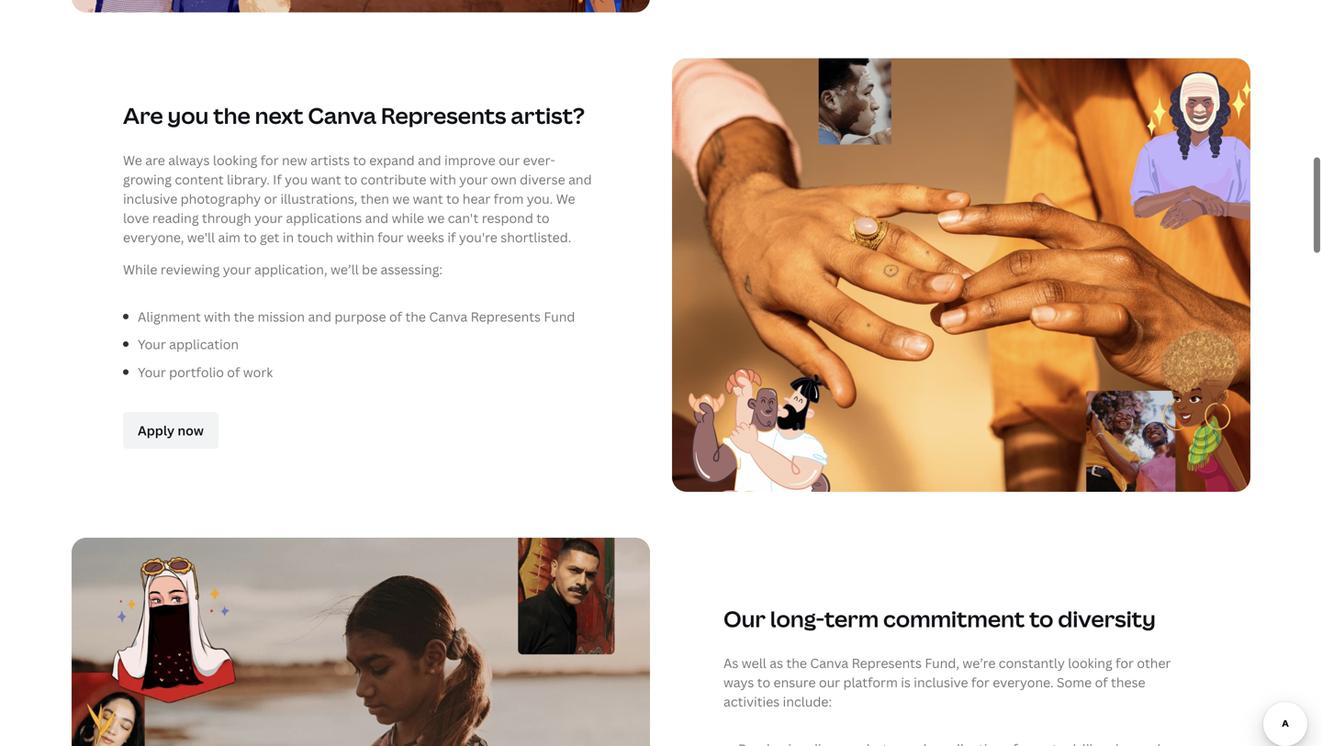 Task type: describe. For each thing, give the bounding box(es) containing it.
next
[[255, 101, 303, 130]]

respond
[[482, 209, 533, 227]]

our long-term commitment to diversity
[[724, 604, 1156, 634]]

1 vertical spatial represents
[[471, 308, 541, 325]]

inclusive inside as well as the canva represents fund, we're constantly looking for other ways to ensure our platform is inclusive for everyone. some of these activities include:
[[914, 674, 968, 691]]

we'll
[[187, 228, 215, 246]]

include:
[[783, 693, 832, 711]]

artist?
[[511, 101, 585, 130]]

purpose
[[335, 308, 386, 325]]

diverse
[[520, 171, 565, 188]]

illustrations,
[[280, 190, 357, 207]]

weeks
[[407, 228, 444, 246]]

improve
[[444, 151, 496, 169]]

you're
[[459, 228, 498, 246]]

apply
[[138, 422, 175, 439]]

or
[[264, 190, 277, 207]]

platform
[[843, 674, 898, 691]]

are
[[123, 101, 163, 130]]

and right the diverse
[[568, 171, 592, 188]]

0 vertical spatial we
[[123, 151, 142, 169]]

constantly
[[999, 655, 1065, 672]]

you inside we are always looking for new artists to expand and improve our ever- growing content library. if you want to contribute with your own diverse and inclusive photography or illustrations, then we want to hear from you. we love reading through your applications and while we can't respond to everyone, we'll aim to get in touch within four weeks if you're shortlisted.
[[285, 171, 308, 188]]

library.
[[227, 171, 270, 188]]

touch
[[297, 228, 333, 246]]

contribute
[[361, 171, 426, 188]]

1 vertical spatial we
[[556, 190, 575, 207]]

1 vertical spatial with
[[204, 308, 231, 325]]

2 horizontal spatial for
[[1116, 655, 1134, 672]]

if
[[447, 228, 456, 246]]

application
[[169, 336, 239, 353]]

canva for you
[[308, 101, 376, 130]]

canva for well
[[810, 655, 849, 672]]

these
[[1111, 674, 1146, 691]]

fund
[[544, 308, 575, 325]]

of inside as well as the canva represents fund, we're constantly looking for other ways to ensure our platform is inclusive for everyone. some of these activities include:
[[1095, 674, 1108, 691]]

ever-
[[523, 151, 555, 169]]

we are always looking for new artists to expand and improve our ever- growing content library. if you want to contribute with your own diverse and inclusive photography or illustrations, then we want to hear from you. we love reading through your applications and while we can't respond to everyone, we'll aim to get in touch within four weeks if you're shortlisted.
[[123, 151, 592, 246]]

looking inside we are always looking for new artists to expand and improve our ever- growing content library. if you want to contribute with your own diverse and inclusive photography or illustrations, then we want to hear from you. we love reading through your applications and while we can't respond to everyone, we'll aim to get in touch within four weeks if you're shortlisted.
[[213, 151, 257, 169]]

2 horizontal spatial your
[[459, 171, 488, 188]]

you.
[[527, 190, 553, 207]]

our
[[724, 604, 766, 634]]

to right artists
[[353, 151, 366, 169]]

ways
[[724, 674, 754, 691]]

and down then
[[365, 209, 389, 227]]

to up can't
[[446, 190, 459, 207]]

reviewing
[[161, 261, 220, 278]]

your application
[[138, 336, 239, 353]]

shortlisted.
[[501, 228, 571, 246]]

in
[[283, 228, 294, 246]]

mission
[[258, 308, 305, 325]]

portfolio
[[169, 364, 224, 381]]

our inside as well as the canva represents fund, we're constantly looking for other ways to ensure our platform is inclusive for everyone. some of these activities include:
[[819, 674, 840, 691]]

as well as the canva represents fund, we're constantly looking for other ways to ensure our platform is inclusive for everyone. some of these activities include:
[[724, 655, 1171, 711]]

the inside as well as the canva represents fund, we're constantly looking for other ways to ensure our platform is inclusive for everyone. some of these activities include:
[[786, 655, 807, 672]]

represents for as well as the canva represents fund, we're constantly looking for other ways to ensure our platform is inclusive for everyone. some of these activities include:
[[852, 655, 922, 672]]

0 horizontal spatial of
[[227, 364, 240, 381]]

while reviewing your application, we'll be assessing:
[[123, 261, 443, 278]]

inclusive inside we are always looking for new artists to expand and improve our ever- growing content library. if you want to contribute with your own diverse and inclusive photography or illustrations, then we want to hear from you. we love reading through your applications and while we can't respond to everyone, we'll aim to get in touch within four weeks if you're shortlisted.
[[123, 190, 177, 207]]

1 horizontal spatial for
[[971, 674, 990, 691]]

alignment with the mission and purpose of the canva represents fund
[[138, 308, 575, 325]]

everyone,
[[123, 228, 184, 246]]

your for your application
[[138, 336, 166, 353]]

the left the next
[[213, 101, 250, 130]]

while
[[123, 261, 157, 278]]

0 vertical spatial we
[[392, 190, 410, 207]]

the left the mission
[[234, 308, 254, 325]]

be
[[362, 261, 378, 278]]

four
[[377, 228, 404, 246]]

love
[[123, 209, 149, 227]]

new
[[282, 151, 307, 169]]



Task type: locate. For each thing, give the bounding box(es) containing it.
0 horizontal spatial we
[[123, 151, 142, 169]]

we'll
[[331, 261, 359, 278]]

are you the next canva represents artist?
[[123, 101, 585, 130]]

canva inside as well as the canva represents fund, we're constantly looking for other ways to ensure our platform is inclusive for everyone. some of these activities include:
[[810, 655, 849, 672]]

represents for are you the next canva represents artist?
[[381, 101, 506, 130]]

your for your portfolio of work
[[138, 364, 166, 381]]

you
[[168, 101, 209, 130], [285, 171, 308, 188]]

for up "if"
[[261, 151, 279, 169]]

while
[[392, 209, 424, 227]]

canva down assessing:
[[429, 308, 468, 325]]

to down 'you.' on the top left of the page
[[536, 209, 550, 227]]

reading
[[152, 209, 199, 227]]

everyone.
[[993, 674, 1054, 691]]

looking inside as well as the canva represents fund, we're constantly looking for other ways to ensure our platform is inclusive for everyone. some of these activities include:
[[1068, 655, 1112, 672]]

canva up artists
[[308, 101, 376, 130]]

photography
[[181, 190, 261, 207]]

1 horizontal spatial we
[[427, 209, 445, 227]]

your down alignment
[[138, 336, 166, 353]]

for up these
[[1116, 655, 1134, 672]]

of left work
[[227, 364, 240, 381]]

1 vertical spatial inclusive
[[914, 674, 968, 691]]

we're
[[963, 655, 996, 672]]

of
[[389, 308, 402, 325], [227, 364, 240, 381], [1095, 674, 1108, 691]]

ensure
[[774, 674, 816, 691]]

0 vertical spatial our
[[499, 151, 520, 169]]

with
[[430, 171, 456, 188], [204, 308, 231, 325]]

application,
[[254, 261, 327, 278]]

aim
[[218, 228, 240, 246]]

0 vertical spatial for
[[261, 151, 279, 169]]

we
[[392, 190, 410, 207], [427, 209, 445, 227]]

the up ensure
[[786, 655, 807, 672]]

0 vertical spatial your
[[459, 171, 488, 188]]

0 horizontal spatial inclusive
[[123, 190, 177, 207]]

0 horizontal spatial with
[[204, 308, 231, 325]]

to
[[353, 151, 366, 169], [344, 171, 357, 188], [446, 190, 459, 207], [536, 209, 550, 227], [244, 228, 257, 246], [1029, 604, 1054, 634], [757, 674, 770, 691]]

and right expand
[[418, 151, 441, 169]]

0 vertical spatial looking
[[213, 151, 257, 169]]

and right the mission
[[308, 308, 331, 325]]

0 vertical spatial represents
[[381, 101, 506, 130]]

0 vertical spatial you
[[168, 101, 209, 130]]

1 vertical spatial looking
[[1068, 655, 1112, 672]]

1 horizontal spatial with
[[430, 171, 456, 188]]

other
[[1137, 655, 1171, 672]]

well
[[742, 655, 767, 672]]

1 horizontal spatial looking
[[1068, 655, 1112, 672]]

to inside as well as the canva represents fund, we're constantly looking for other ways to ensure our platform is inclusive for everyone. some of these activities include:
[[757, 674, 770, 691]]

is
[[901, 674, 911, 691]]

within
[[336, 228, 374, 246]]

0 vertical spatial your
[[138, 336, 166, 353]]

want up the while
[[413, 190, 443, 207]]

2 vertical spatial your
[[223, 261, 251, 278]]

1 vertical spatial we
[[427, 209, 445, 227]]

2 vertical spatial for
[[971, 674, 990, 691]]

2 your from the top
[[138, 364, 166, 381]]

with inside we are always looking for new artists to expand and improve our ever- growing content library. if you want to contribute with your own diverse and inclusive photography or illustrations, then we want to hear from you. we love reading through your applications and while we can't respond to everyone, we'll aim to get in touch within four weeks if you're shortlisted.
[[430, 171, 456, 188]]

our
[[499, 151, 520, 169], [819, 674, 840, 691]]

growing
[[123, 171, 172, 188]]

the down assessing:
[[405, 308, 426, 325]]

as
[[770, 655, 783, 672]]

want down artists
[[311, 171, 341, 188]]

your up get
[[254, 209, 283, 227]]

0 vertical spatial with
[[430, 171, 456, 188]]

apply now link
[[123, 412, 218, 449]]

1 vertical spatial for
[[1116, 655, 1134, 672]]

now
[[178, 422, 204, 439]]

then
[[361, 190, 389, 207]]

to left get
[[244, 228, 257, 246]]

1 horizontal spatial inclusive
[[914, 674, 968, 691]]

0 horizontal spatial you
[[168, 101, 209, 130]]

2 vertical spatial represents
[[852, 655, 922, 672]]

as
[[724, 655, 739, 672]]

2 vertical spatial of
[[1095, 674, 1108, 691]]

1 vertical spatial your
[[138, 364, 166, 381]]

0 vertical spatial inclusive
[[123, 190, 177, 207]]

get
[[260, 228, 280, 246]]

represents up improve
[[381, 101, 506, 130]]

applications
[[286, 209, 362, 227]]

long-
[[770, 604, 824, 634]]

canva
[[308, 101, 376, 130], [429, 308, 468, 325], [810, 655, 849, 672]]

for inside we are always looking for new artists to expand and improve our ever- growing content library. if you want to contribute with your own diverse and inclusive photography or illustrations, then we want to hear from you. we love reading through your applications and while we can't respond to everyone, we'll aim to get in touch within four weeks if you're shortlisted.
[[261, 151, 279, 169]]

for
[[261, 151, 279, 169], [1116, 655, 1134, 672], [971, 674, 990, 691]]

1 horizontal spatial want
[[413, 190, 443, 207]]

activities
[[724, 693, 780, 711]]

represents inside as well as the canva represents fund, we're constantly looking for other ways to ensure our platform is inclusive for everyone. some of these activities include:
[[852, 655, 922, 672]]

1 horizontal spatial canva
[[429, 308, 468, 325]]

commitment
[[883, 604, 1025, 634]]

looking
[[213, 151, 257, 169], [1068, 655, 1112, 672]]

1 horizontal spatial you
[[285, 171, 308, 188]]

if
[[273, 171, 282, 188]]

0 horizontal spatial we
[[392, 190, 410, 207]]

your
[[138, 336, 166, 353], [138, 364, 166, 381]]

represents
[[381, 101, 506, 130], [471, 308, 541, 325], [852, 655, 922, 672]]

1 vertical spatial of
[[227, 364, 240, 381]]

to up constantly
[[1029, 604, 1054, 634]]

to down the well at the bottom of the page
[[757, 674, 770, 691]]

your left portfolio
[[138, 364, 166, 381]]

2 horizontal spatial canva
[[810, 655, 849, 672]]

0 horizontal spatial looking
[[213, 151, 257, 169]]

inclusive down fund,
[[914, 674, 968, 691]]

own
[[491, 171, 517, 188]]

0 vertical spatial canva
[[308, 101, 376, 130]]

0 vertical spatial of
[[389, 308, 402, 325]]

0 vertical spatial want
[[311, 171, 341, 188]]

your up "hear"
[[459, 171, 488, 188]]

our up include:
[[819, 674, 840, 691]]

expand
[[369, 151, 415, 169]]

are
[[145, 151, 165, 169]]

term
[[824, 604, 879, 634]]

our up 'own'
[[499, 151, 520, 169]]

from
[[494, 190, 524, 207]]

0 horizontal spatial for
[[261, 151, 279, 169]]

work
[[243, 364, 273, 381]]

1 horizontal spatial our
[[819, 674, 840, 691]]

the
[[213, 101, 250, 130], [234, 308, 254, 325], [405, 308, 426, 325], [786, 655, 807, 672]]

some
[[1057, 674, 1092, 691]]

your portfolio of work
[[138, 364, 273, 381]]

always
[[168, 151, 210, 169]]

we up the while
[[392, 190, 410, 207]]

assessing:
[[381, 261, 443, 278]]

1 vertical spatial our
[[819, 674, 840, 691]]

inclusive
[[123, 190, 177, 207], [914, 674, 968, 691]]

you up the always
[[168, 101, 209, 130]]

looking up library.
[[213, 151, 257, 169]]

and
[[418, 151, 441, 169], [568, 171, 592, 188], [365, 209, 389, 227], [308, 308, 331, 325]]

apply now
[[138, 422, 204, 439]]

inclusive down growing
[[123, 190, 177, 207]]

canva up ensure
[[810, 655, 849, 672]]

want
[[311, 171, 341, 188], [413, 190, 443, 207]]

we right 'you.' on the top left of the page
[[556, 190, 575, 207]]

hear
[[463, 190, 491, 207]]

looking up some
[[1068, 655, 1112, 672]]

represents left fund
[[471, 308, 541, 325]]

0 horizontal spatial want
[[311, 171, 341, 188]]

we
[[123, 151, 142, 169], [556, 190, 575, 207]]

of right purpose
[[389, 308, 402, 325]]

through
[[202, 209, 251, 227]]

1 horizontal spatial your
[[254, 209, 283, 227]]

0 horizontal spatial canva
[[308, 101, 376, 130]]

we up weeks
[[427, 209, 445, 227]]

represents up the platform
[[852, 655, 922, 672]]

of left these
[[1095, 674, 1108, 691]]

1 vertical spatial want
[[413, 190, 443, 207]]

artists
[[310, 151, 350, 169]]

1 vertical spatial your
[[254, 209, 283, 227]]

0 horizontal spatial your
[[223, 261, 251, 278]]

to down artists
[[344, 171, 357, 188]]

alignment
[[138, 308, 201, 325]]

fund,
[[925, 655, 959, 672]]

you right "if"
[[285, 171, 308, 188]]

for down the we're
[[971, 674, 990, 691]]

we left "are" in the top left of the page
[[123, 151, 142, 169]]

your down aim
[[223, 261, 251, 278]]

our inside we are always looking for new artists to expand and improve our ever- growing content library. if you want to contribute with your own diverse and inclusive photography or illustrations, then we want to hear from you. we love reading through your applications and while we can't respond to everyone, we'll aim to get in touch within four weeks if you're shortlisted.
[[499, 151, 520, 169]]

0 horizontal spatial our
[[499, 151, 520, 169]]

1 vertical spatial you
[[285, 171, 308, 188]]

1 vertical spatial canva
[[429, 308, 468, 325]]

1 horizontal spatial of
[[389, 308, 402, 325]]

your
[[459, 171, 488, 188], [254, 209, 283, 227], [223, 261, 251, 278]]

2 vertical spatial canva
[[810, 655, 849, 672]]

1 your from the top
[[138, 336, 166, 353]]

2 horizontal spatial of
[[1095, 674, 1108, 691]]

with down improve
[[430, 171, 456, 188]]

with up the application
[[204, 308, 231, 325]]

1 horizontal spatial we
[[556, 190, 575, 207]]

diversity
[[1058, 604, 1156, 634]]

can't
[[448, 209, 479, 227]]

content
[[175, 171, 224, 188]]



Task type: vqa. For each thing, say whether or not it's contained in the screenshot.
"mission"
yes



